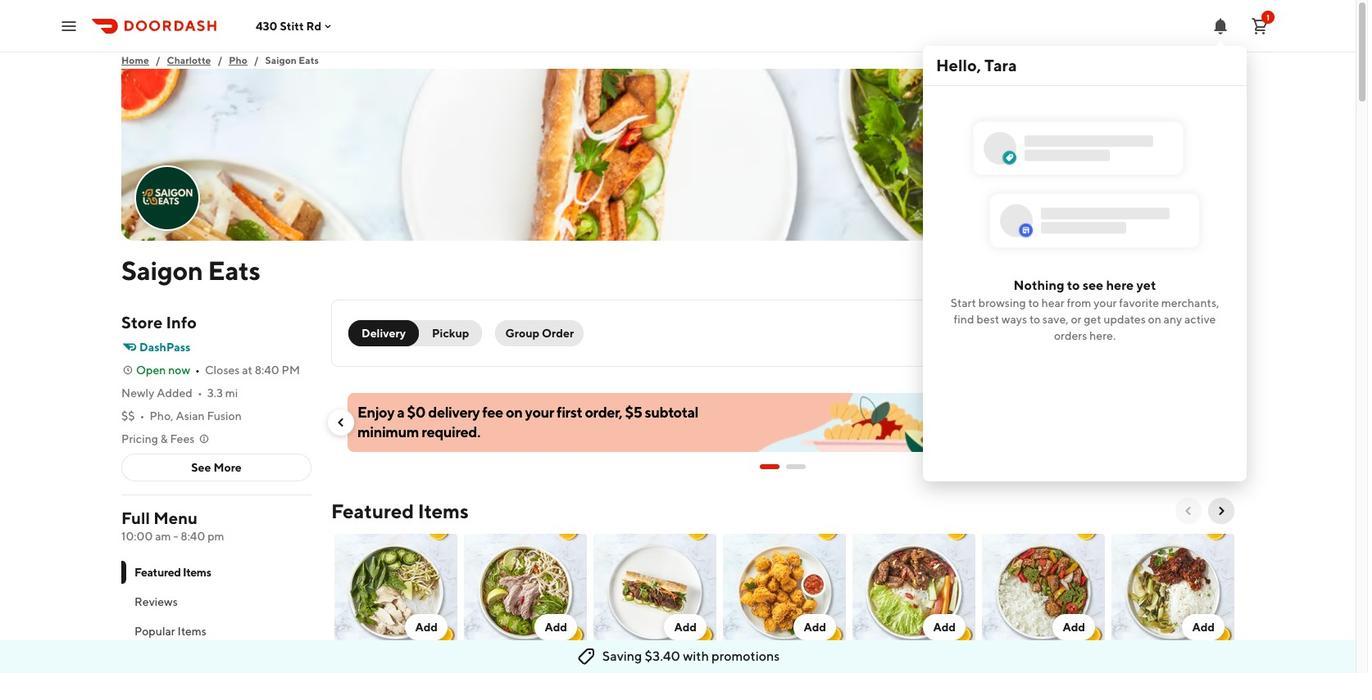 Task type: describe. For each thing, give the bounding box(es) containing it.
0 vertical spatial saigon
[[265, 54, 297, 66]]

time
[[1153, 336, 1176, 349]]

see more
[[191, 461, 242, 475]]

a
[[397, 404, 404, 421]]

$0.00
[[974, 321, 1011, 337]]

10:00
[[121, 530, 153, 543]]

full
[[121, 509, 150, 528]]

full menu 10:00 am - 8:40 pm
[[121, 509, 224, 543]]

pho link
[[229, 52, 247, 69]]

dashpass
[[139, 341, 190, 354]]

newly
[[121, 387, 154, 400]]

see
[[1083, 278, 1103, 293]]

cluck chuck pho image
[[334, 534, 457, 651]]

saigon eats
[[121, 255, 260, 286]]

nothing to see here yet start browsing to hear from your favorite merchants, find best ways to save, or get updates on any active orders here.
[[951, 278, 1219, 342]]

-
[[173, 530, 178, 543]]

active
[[1184, 313, 1216, 326]]

hello, tara
[[936, 56, 1017, 75]]

1 button
[[1243, 9, 1276, 42]]

orders
[[1054, 329, 1087, 342]]

pricing & fees
[[121, 433, 195, 446]]

$0
[[407, 404, 425, 421]]

tara
[[985, 56, 1017, 75]]

order
[[542, 327, 574, 340]]

order,
[[585, 404, 622, 421]]

charlotte
[[167, 54, 211, 66]]

fees
[[170, 433, 195, 446]]

see more button
[[122, 455, 311, 481]]

popular items
[[134, 625, 206, 639]]

1 horizontal spatial 8:40
[[255, 364, 279, 377]]

add for cluck chuck pho image
[[415, 621, 438, 634]]

promotions
[[711, 649, 780, 665]]

1 vertical spatial eats
[[208, 255, 260, 286]]

pho,
[[150, 410, 173, 423]]

get
[[1084, 313, 1101, 326]]

first
[[557, 404, 582, 421]]

required.
[[422, 424, 480, 441]]

delivery inside enjoy a $0 delivery fee on your first order, $5 subtotal minimum required.
[[428, 404, 480, 421]]

closes
[[205, 364, 240, 377]]

$$ • pho, asian fusion
[[121, 410, 242, 423]]

open menu image
[[59, 16, 79, 36]]

enjoy a $0 delivery fee on your first order, $5 subtotal minimum required.
[[357, 404, 698, 441]]

pricing
[[121, 433, 158, 446]]

asian
[[176, 410, 205, 423]]

0 vertical spatial featured items
[[331, 500, 469, 523]]

0 vertical spatial •
[[195, 364, 200, 377]]

select promotional banner element
[[760, 452, 806, 482]]

430 stitt rd
[[256, 19, 321, 32]]

Delivery radio
[[348, 320, 419, 347]]

yet
[[1136, 278, 1156, 293]]

added
[[157, 387, 193, 400]]

from
[[1067, 297, 1091, 310]]

beefy combo pho image
[[464, 534, 587, 651]]

group order
[[505, 327, 574, 340]]

group
[[505, 327, 540, 340]]

1 vertical spatial items
[[183, 566, 211, 580]]

1 vertical spatial to
[[1028, 297, 1039, 310]]

add for popping chicken image
[[804, 621, 826, 634]]

see
[[191, 461, 211, 475]]

430 stitt rd button
[[256, 19, 335, 32]]

mi
[[225, 387, 238, 400]]

charlotte link
[[167, 52, 211, 69]]

any
[[1164, 313, 1182, 326]]

• closes at 8:40 pm
[[195, 364, 300, 377]]

best
[[976, 313, 999, 326]]

store
[[121, 313, 163, 332]]

$5
[[625, 404, 642, 421]]

$3.40
[[645, 649, 680, 665]]

1 items, open order cart image
[[1250, 16, 1270, 36]]

fee
[[482, 404, 503, 421]]

next button of carousel image
[[1215, 505, 1228, 518]]

8:40 inside full menu 10:00 am - 8:40 pm
[[181, 530, 205, 543]]

items inside heading
[[418, 500, 469, 523]]

on inside enjoy a $0 delivery fee on your first order, $5 subtotal minimum required.
[[506, 404, 522, 421]]

now
[[168, 364, 190, 377]]

0 horizontal spatial featured
[[134, 566, 181, 580]]

pm
[[282, 364, 300, 377]]

pm
[[207, 530, 224, 543]]

saving
[[602, 649, 642, 665]]

group order button
[[495, 320, 584, 347]]

breaking bbq beef banh mi image
[[593, 534, 716, 651]]

your inside enjoy a $0 delivery fee on your first order, $5 subtotal minimum required.
[[525, 404, 554, 421]]

reviews button
[[121, 588, 311, 617]]

your inside nothing to see here yet start browsing to hear from your favorite merchants, find best ways to save, or get updates on any active orders here.
[[1094, 297, 1117, 310]]

delivery
[[361, 327, 406, 340]]

fusion
[[207, 410, 242, 423]]

min
[[1141, 320, 1163, 336]]

save,
[[1042, 313, 1069, 326]]

menu
[[153, 509, 198, 528]]

spice up chuck vermicelli image
[[852, 534, 975, 651]]



Task type: vqa. For each thing, say whether or not it's contained in the screenshot.
the $44.00
no



Task type: locate. For each thing, give the bounding box(es) containing it.
info
[[166, 313, 197, 332]]

1 vertical spatial on
[[506, 404, 522, 421]]

add for breaking bbq beef banh mi 'image'
[[674, 621, 697, 634]]

0 horizontal spatial featured items
[[134, 566, 211, 580]]

items right popular
[[178, 625, 206, 639]]

minimum
[[357, 424, 419, 441]]

40 min delivery time
[[1109, 320, 1176, 349]]

0 horizontal spatial previous button of carousel image
[[334, 416, 348, 430]]

featured items heading
[[331, 498, 469, 525]]

delivery inside 40 min delivery time
[[1109, 336, 1150, 349]]

pricing & fees button
[[121, 431, 211, 448]]

featured inside featured items heading
[[331, 500, 414, 523]]

1 vertical spatial •
[[197, 387, 202, 400]]

0 horizontal spatial 8:40
[[181, 530, 205, 543]]

on right fee
[[506, 404, 522, 421]]

your up get
[[1094, 297, 1117, 310]]

add for tofu target fried rice image
[[1063, 621, 1085, 634]]

pho
[[229, 54, 247, 66]]

stitt
[[280, 19, 304, 32]]

saving $3.40 with promotions
[[602, 649, 780, 665]]

previous button of carousel image
[[334, 416, 348, 430], [1182, 505, 1195, 518]]

notification bell image
[[1211, 16, 1230, 36]]

0 horizontal spatial on
[[506, 404, 522, 421]]

40
[[1122, 320, 1139, 336]]

to
[[1067, 278, 1080, 293], [1028, 297, 1039, 310], [1029, 313, 1040, 326]]

0 horizontal spatial your
[[525, 404, 554, 421]]

add for chasing chicken fried rice image
[[1192, 621, 1215, 634]]

hear
[[1041, 297, 1065, 310]]

start
[[951, 297, 976, 310]]

0 vertical spatial on
[[1148, 313, 1161, 326]]

1 / from the left
[[156, 54, 160, 66]]

here.
[[1089, 329, 1116, 342]]

tofu target fried rice image
[[982, 534, 1105, 651]]

6 add from the left
[[1063, 621, 1085, 634]]

2 add from the left
[[545, 621, 567, 634]]

add for spice up chuck vermicelli image
[[933, 621, 956, 634]]

items inside button
[[178, 625, 206, 639]]

featured down minimum
[[331, 500, 414, 523]]

your
[[1094, 297, 1117, 310], [525, 404, 554, 421]]

previous button of carousel image left enjoy
[[334, 416, 348, 430]]

0 vertical spatial your
[[1094, 297, 1117, 310]]

0 vertical spatial featured
[[331, 500, 414, 523]]

order methods option group
[[348, 320, 482, 347]]

saigon down 430 stitt rd
[[265, 54, 297, 66]]

5 add from the left
[[933, 621, 956, 634]]

chasing chicken fried rice image
[[1111, 534, 1234, 651]]

1 horizontal spatial /
[[218, 54, 222, 66]]

1 vertical spatial featured items
[[134, 566, 211, 580]]

/ right pho
[[254, 54, 259, 66]]

saigon
[[265, 54, 297, 66], [121, 255, 203, 286]]

3 add from the left
[[674, 621, 697, 634]]

nothing
[[1014, 278, 1064, 293]]

pickup
[[432, 327, 469, 340]]

Item Search search field
[[998, 261, 1221, 280]]

1
[[1266, 12, 1270, 22]]

to right ways
[[1029, 313, 1040, 326]]

/ right the home
[[156, 54, 160, 66]]

0 horizontal spatial saigon
[[121, 255, 203, 286]]

0 vertical spatial eats
[[299, 54, 319, 66]]

eats
[[299, 54, 319, 66], [208, 255, 260, 286]]

430
[[256, 19, 277, 32]]

1 vertical spatial delivery
[[428, 404, 480, 421]]

1 horizontal spatial featured
[[331, 500, 414, 523]]

1 vertical spatial featured
[[134, 566, 181, 580]]

1 horizontal spatial featured items
[[331, 500, 469, 523]]

delivery down updates
[[1109, 336, 1150, 349]]

delivery up the required.
[[428, 404, 480, 421]]

2 horizontal spatial /
[[254, 54, 259, 66]]

0 vertical spatial previous button of carousel image
[[334, 416, 348, 430]]

favorite
[[1119, 297, 1159, 310]]

previous button of carousel image left next button of carousel icon in the bottom of the page
[[1182, 505, 1195, 518]]

7 add from the left
[[1192, 621, 1215, 634]]

reviews
[[134, 596, 178, 609]]

popular items button
[[121, 617, 311, 647]]

&
[[160, 433, 168, 446]]

find
[[954, 313, 974, 326]]

delivery
[[1109, 336, 1150, 349], [428, 404, 480, 421]]

popular
[[134, 625, 175, 639]]

your left first
[[525, 404, 554, 421]]

open
[[136, 364, 166, 377]]

2 vertical spatial items
[[178, 625, 206, 639]]

here
[[1106, 278, 1134, 293]]

featured items up the reviews
[[134, 566, 211, 580]]

• left '3.3'
[[197, 387, 202, 400]]

4 add from the left
[[804, 621, 826, 634]]

home / charlotte / pho / saigon eats
[[121, 54, 319, 66]]

to up from
[[1067, 278, 1080, 293]]

add
[[415, 621, 438, 634], [545, 621, 567, 634], [674, 621, 697, 634], [804, 621, 826, 634], [933, 621, 956, 634], [1063, 621, 1085, 634], [1192, 621, 1215, 634]]

8:40 right at
[[255, 364, 279, 377]]

0 horizontal spatial /
[[156, 54, 160, 66]]

browsing
[[978, 297, 1026, 310]]

8:40 right -
[[181, 530, 205, 543]]

items up the reviews button on the left bottom of page
[[183, 566, 211, 580]]

with
[[683, 649, 709, 665]]

1 horizontal spatial previous button of carousel image
[[1182, 505, 1195, 518]]

home link
[[121, 52, 149, 69]]

at
[[242, 364, 252, 377]]

featured up the reviews
[[134, 566, 181, 580]]

0 vertical spatial to
[[1067, 278, 1080, 293]]

3 / from the left
[[254, 54, 259, 66]]

more
[[213, 461, 242, 475]]

3.3
[[207, 387, 223, 400]]

1 vertical spatial previous button of carousel image
[[1182, 505, 1195, 518]]

home
[[121, 54, 149, 66]]

1 horizontal spatial your
[[1094, 297, 1117, 310]]

2 / from the left
[[218, 54, 222, 66]]

items down the required.
[[418, 500, 469, 523]]

am
[[155, 530, 171, 543]]

1 add from the left
[[415, 621, 438, 634]]

merchants,
[[1161, 297, 1219, 310]]

on
[[1148, 313, 1161, 326], [506, 404, 522, 421]]

to down nothing
[[1028, 297, 1039, 310]]

add button
[[331, 531, 461, 674], [461, 531, 590, 674], [590, 531, 720, 674], [720, 531, 849, 674], [849, 531, 979, 674], [979, 531, 1108, 674], [1108, 531, 1238, 674], [405, 615, 448, 641], [535, 615, 577, 641], [664, 615, 707, 641], [794, 615, 836, 641], [923, 615, 966, 641], [1053, 615, 1095, 641], [1182, 615, 1225, 641]]

0 horizontal spatial eats
[[208, 255, 260, 286]]

1 horizontal spatial eats
[[299, 54, 319, 66]]

1 vertical spatial saigon
[[121, 255, 203, 286]]

1 vertical spatial 8:40
[[181, 530, 205, 543]]

2 vertical spatial to
[[1029, 313, 1040, 326]]

/
[[156, 54, 160, 66], [218, 54, 222, 66], [254, 54, 259, 66]]

• right $$
[[140, 410, 145, 423]]

1 vertical spatial your
[[525, 404, 554, 421]]

featured items down minimum
[[331, 500, 469, 523]]

1 horizontal spatial on
[[1148, 313, 1161, 326]]

or
[[1071, 313, 1082, 326]]

Pickup radio
[[409, 320, 482, 347]]

open now
[[136, 364, 190, 377]]

0 vertical spatial 8:40
[[255, 364, 279, 377]]

2 vertical spatial •
[[140, 410, 145, 423]]

popping chicken image
[[723, 534, 846, 651]]

ways
[[1002, 313, 1027, 326]]

1 horizontal spatial delivery
[[1109, 336, 1150, 349]]

• right now
[[195, 364, 200, 377]]

0 horizontal spatial delivery
[[428, 404, 480, 421]]

0 vertical spatial delivery
[[1109, 336, 1150, 349]]

add for beefy combo pho image
[[545, 621, 567, 634]]

enjoy
[[357, 404, 394, 421]]

subtotal
[[645, 404, 698, 421]]

items
[[418, 500, 469, 523], [183, 566, 211, 580], [178, 625, 206, 639]]

0 vertical spatial items
[[418, 500, 469, 523]]

8:40
[[255, 364, 279, 377], [181, 530, 205, 543]]

$$
[[121, 410, 135, 423]]

saigon eats image
[[121, 69, 1234, 241], [136, 167, 198, 230]]

store info
[[121, 313, 197, 332]]

saigon up 'store info'
[[121, 255, 203, 286]]

newly added • 3.3 mi
[[121, 387, 238, 400]]

•
[[195, 364, 200, 377], [197, 387, 202, 400], [140, 410, 145, 423]]

/ left pho
[[218, 54, 222, 66]]

1 horizontal spatial saigon
[[265, 54, 297, 66]]

on inside nothing to see here yet start browsing to hear from your favorite merchants, find best ways to save, or get updates on any active orders here.
[[1148, 313, 1161, 326]]

hello,
[[936, 56, 981, 75]]

updates
[[1104, 313, 1146, 326]]

featured
[[331, 500, 414, 523], [134, 566, 181, 580]]

on left any
[[1148, 313, 1161, 326]]



